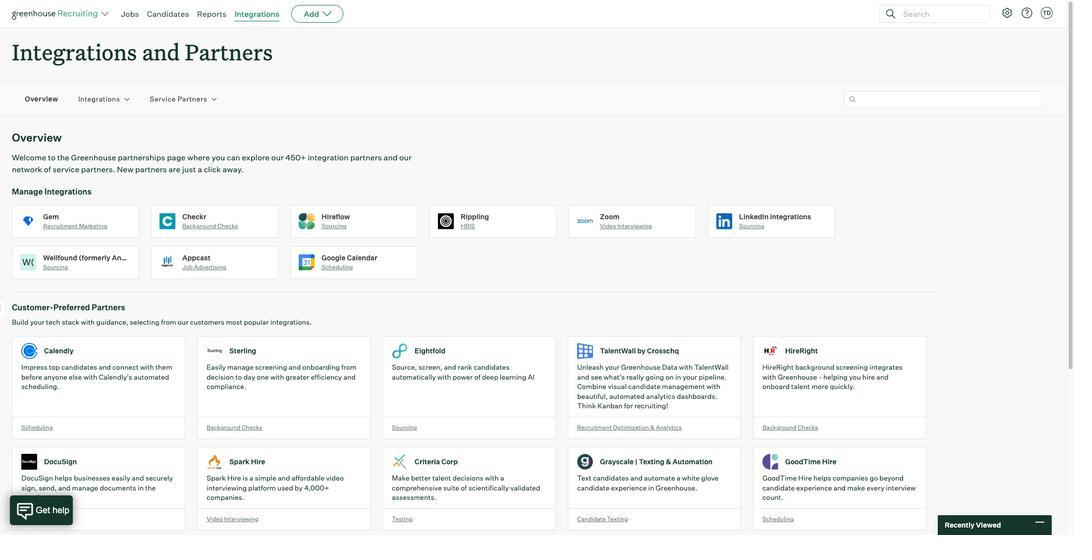 Task type: vqa. For each thing, say whether or not it's contained in the screenshot.
the bottommost External
no



Task type: locate. For each thing, give the bounding box(es) containing it.
2 vertical spatial your
[[683, 373, 698, 382]]

experience inside text candidates and automate a white glove candidate experience in greenhouse.
[[611, 484, 647, 493]]

talent up suite
[[433, 475, 451, 483]]

your down customer-
[[30, 318, 45, 327]]

2 horizontal spatial in
[[676, 373, 682, 382]]

partners up guidance,
[[92, 303, 125, 313]]

zoom video interviewing
[[600, 213, 652, 230]]

by
[[638, 347, 646, 356], [295, 484, 303, 493]]

hire inside spark hire is a simple and affordable video interviewing platform used by 4,000+ companies.
[[227, 475, 241, 483]]

automated down them
[[134, 373, 169, 382]]

sourcing inside linkedin integrations sourcing
[[740, 223, 765, 230]]

1 horizontal spatial our
[[271, 153, 284, 163]]

1 vertical spatial the
[[145, 484, 156, 493]]

& left analytics
[[651, 424, 655, 432]]

candidates up deep
[[474, 364, 510, 372]]

docusign up send,
[[44, 458, 77, 467]]

greenhouse up partners.
[[71, 153, 116, 163]]

candidate up the count.
[[763, 484, 795, 493]]

hire for goodtime hire helps companies go beyond candidate experience and make every interview count.
[[799, 475, 813, 483]]

by left crosschq
[[638, 347, 646, 356]]

2 vertical spatial partners
[[92, 303, 125, 313]]

screening up one
[[255, 364, 287, 372]]

talentwall up 'what's'
[[600, 347, 636, 356]]

background
[[796, 364, 835, 372]]

1 vertical spatial goodtime
[[763, 475, 797, 483]]

them
[[156, 364, 172, 372]]

of down decisions
[[461, 484, 467, 493]]

from right selecting
[[161, 318, 176, 327]]

video inside zoom video interviewing
[[600, 223, 617, 230]]

cloud.
[[21, 494, 41, 502]]

in down automate
[[649, 484, 655, 493]]

0 vertical spatial video
[[600, 223, 617, 230]]

0 vertical spatial the
[[57, 153, 69, 163]]

checks for easily manage screening and onboarding from decision to day one with greater efficiency and compliance.
[[242, 424, 263, 432]]

source, screen, and rank candidates automatically with power of deep learning ai
[[392, 364, 535, 382]]

sourcing down the linkedin
[[740, 223, 765, 230]]

0 horizontal spatial your
[[30, 318, 45, 327]]

decision
[[207, 373, 234, 382]]

service partners
[[150, 95, 207, 103]]

texting right |
[[639, 458, 665, 467]]

greenhouse.
[[656, 484, 698, 493]]

candidate inside goodtime hire helps companies go beyond candidate experience and make every interview count.
[[763, 484, 795, 493]]

1 vertical spatial you
[[850, 373, 862, 382]]

1 horizontal spatial talentwall
[[695, 364, 729, 372]]

video
[[600, 223, 617, 230], [207, 516, 223, 523]]

0 horizontal spatial &
[[651, 424, 655, 432]]

with down screen,
[[438, 373, 452, 382]]

checks up goodtime hire
[[798, 424, 819, 432]]

1 horizontal spatial candidate
[[629, 383, 661, 391]]

visual
[[608, 383, 627, 391]]

in inside docusign helps businesses easily and securely sign, send, and manage documents in the cloud.
[[138, 484, 144, 493]]

scheduling down scheduling.
[[21, 424, 53, 432]]

background checks up goodtime hire
[[763, 424, 819, 432]]

partners right integration
[[350, 153, 382, 163]]

overview
[[25, 95, 58, 103], [12, 131, 62, 144]]

1 helps from the left
[[55, 475, 72, 483]]

0 vertical spatial goodtime
[[786, 458, 821, 467]]

jobs
[[121, 9, 139, 19]]

screening inside hireright background screening integrates with greenhouse - helping you hire and onboard talent more quickly.
[[837, 364, 869, 372]]

2 horizontal spatial of
[[475, 373, 481, 382]]

and inside source, screen, and rank candidates automatically with power of deep learning ai
[[444, 364, 457, 372]]

your up management
[[683, 373, 698, 382]]

0 horizontal spatial candidates
[[61, 364, 97, 372]]

1 vertical spatial to
[[236, 373, 242, 382]]

wellfound
[[43, 254, 77, 262]]

talent
[[792, 383, 811, 391], [433, 475, 451, 483]]

a up greenhouse.
[[677, 475, 681, 483]]

0 vertical spatial manage
[[228, 364, 254, 372]]

2 horizontal spatial checks
[[798, 424, 819, 432]]

0 horizontal spatial in
[[138, 484, 144, 493]]

spark up "is"
[[230, 458, 250, 467]]

1 horizontal spatial checks
[[242, 424, 263, 432]]

better
[[411, 475, 431, 483]]

docusign
[[44, 458, 77, 467], [21, 475, 53, 483]]

helps inside docusign helps businesses easily and securely sign, send, and manage documents in the cloud.
[[55, 475, 72, 483]]

goodtime up goodtime hire helps companies go beyond candidate experience and make every interview count.
[[786, 458, 821, 467]]

else
[[69, 373, 82, 382]]

hire up companies
[[823, 458, 837, 467]]

hire inside goodtime hire helps companies go beyond candidate experience and make every interview count.
[[799, 475, 813, 483]]

candidate down text
[[578, 484, 610, 493]]

screening
[[255, 364, 287, 372], [837, 364, 869, 372]]

0 horizontal spatial the
[[57, 153, 69, 163]]

0 horizontal spatial partners
[[135, 165, 167, 175]]

1 horizontal spatial to
[[236, 373, 242, 382]]

manage
[[228, 364, 254, 372], [72, 484, 98, 493]]

0 horizontal spatial helps
[[55, 475, 72, 483]]

1 horizontal spatial video
[[600, 223, 617, 230]]

interviewing down the zoom
[[618, 223, 652, 230]]

a right "is"
[[250, 475, 253, 483]]

0 vertical spatial talent
[[792, 383, 811, 391]]

documents
[[100, 484, 136, 493]]

you left hire
[[850, 373, 862, 382]]

0 vertical spatial integrations link
[[235, 9, 280, 19]]

integrations link
[[235, 9, 280, 19], [78, 94, 120, 104]]

1 vertical spatial video
[[207, 516, 223, 523]]

talent)
[[146, 254, 170, 262]]

checkr background checks
[[182, 213, 238, 230]]

0 horizontal spatial background checks
[[207, 424, 263, 432]]

decisions
[[453, 475, 484, 483]]

welcome to the greenhouse partnerships page where you can explore our 450+ integration partners and our network of service partners. new partners are just a click away.
[[12, 153, 412, 175]]

0 vertical spatial partners
[[185, 37, 273, 66]]

hireright for hireright background screening integrates with greenhouse - helping you hire and onboard talent more quickly.
[[763, 364, 794, 372]]

a right the just at the top of the page
[[198, 165, 202, 175]]

0 vertical spatial docusign
[[44, 458, 77, 467]]

0 horizontal spatial recruitment
[[43, 223, 78, 230]]

1 horizontal spatial spark
[[230, 458, 250, 467]]

0 horizontal spatial screening
[[255, 364, 287, 372]]

integration
[[308, 153, 349, 163]]

0 vertical spatial partners
[[350, 153, 382, 163]]

in right the documents
[[138, 484, 144, 493]]

1 vertical spatial automated
[[610, 393, 645, 401]]

partners right service
[[178, 95, 207, 103]]

hire down goodtime hire
[[799, 475, 813, 483]]

in inside unleash your greenhouse data with talentwall and see what's really going on in your pipeline. combine visual candidate management with beautiful, automated analytics dashboards. think kanban for recruiting!
[[676, 373, 682, 382]]

helps down goodtime hire
[[814, 475, 832, 483]]

quickly.
[[830, 383, 856, 391]]

0 horizontal spatial integrations link
[[78, 94, 120, 104]]

1 vertical spatial talentwall
[[695, 364, 729, 372]]

helps
[[55, 475, 72, 483], [814, 475, 832, 483]]

0 horizontal spatial talent
[[433, 475, 451, 483]]

greenhouse up really
[[622, 364, 661, 372]]

hireright inside hireright background screening integrates with greenhouse - helping you hire and onboard talent more quickly.
[[763, 364, 794, 372]]

candidate down really
[[629, 383, 661, 391]]

0 horizontal spatial spark
[[207, 475, 226, 483]]

automated up for
[[610, 393, 645, 401]]

your for unleash
[[606, 364, 620, 372]]

candidates inside the impress top candidates and connect with them before anyone else with calendly's automated scheduling.
[[61, 364, 97, 372]]

-
[[819, 373, 822, 382]]

docusign up sign,
[[21, 475, 53, 483]]

companies.
[[207, 494, 244, 502]]

from up efficiency
[[342, 364, 357, 372]]

a inside make better talent decisions with a comprehensive suite of scientifically validated assessments.
[[501, 475, 504, 483]]

2 background checks from the left
[[763, 424, 819, 432]]

zoom
[[600, 213, 620, 221]]

docusign inside docusign helps businesses easily and securely sign, send, and manage documents in the cloud.
[[21, 475, 53, 483]]

& up automate
[[666, 458, 672, 467]]

checks up the spark hire
[[242, 424, 263, 432]]

candidate inside text candidates and automate a white glove candidate experience in greenhouse.
[[578, 484, 610, 493]]

1 vertical spatial scheduling
[[21, 424, 53, 432]]

in right on
[[676, 373, 682, 382]]

1 horizontal spatial candidates
[[474, 364, 510, 372]]

integrations.
[[271, 318, 312, 327]]

0 vertical spatial automated
[[134, 373, 169, 382]]

goodtime up the count.
[[763, 475, 797, 483]]

to inside welcome to the greenhouse partnerships page where you can explore our 450+ integration partners and our network of service partners. new partners are just a click away.
[[48, 153, 56, 163]]

1 horizontal spatial experience
[[797, 484, 833, 493]]

docusign for docusign helps businesses easily and securely sign, send, and manage documents in the cloud.
[[21, 475, 53, 483]]

automation
[[673, 458, 713, 467]]

and
[[142, 37, 180, 66], [384, 153, 398, 163], [99, 364, 111, 372], [289, 364, 301, 372], [444, 364, 457, 372], [344, 373, 356, 382], [578, 373, 590, 382], [877, 373, 889, 382], [132, 475, 144, 483], [278, 475, 290, 483], [631, 475, 643, 483], [58, 484, 71, 493], [834, 484, 846, 493]]

manage
[[12, 187, 43, 197]]

2 vertical spatial greenhouse
[[778, 373, 818, 382]]

0 horizontal spatial to
[[48, 153, 56, 163]]

1 vertical spatial of
[[475, 373, 481, 382]]

with right one
[[271, 373, 284, 382]]

hire left "is"
[[227, 475, 241, 483]]

the
[[57, 153, 69, 163], [145, 484, 156, 493]]

0 vertical spatial greenhouse
[[71, 153, 116, 163]]

1 horizontal spatial of
[[461, 484, 467, 493]]

a inside spark hire is a simple and affordable video interviewing platform used by 4,000+ companies.
[[250, 475, 253, 483]]

and inside hireright background screening integrates with greenhouse - helping you hire and onboard talent more quickly.
[[877, 373, 889, 382]]

0 horizontal spatial scheduling
[[21, 424, 53, 432]]

td button
[[1040, 5, 1056, 21]]

1 vertical spatial partners
[[135, 165, 167, 175]]

to left day
[[236, 373, 242, 382]]

going
[[646, 373, 665, 382]]

you inside hireright background screening integrates with greenhouse - helping you hire and onboard talent more quickly.
[[850, 373, 862, 382]]

with left them
[[140, 364, 154, 372]]

page
[[167, 153, 186, 163]]

1 vertical spatial talent
[[433, 475, 451, 483]]

2 experience from the left
[[797, 484, 833, 493]]

analytics
[[647, 393, 676, 401]]

from
[[161, 318, 176, 327], [342, 364, 357, 372]]

background checks up the spark hire
[[207, 424, 263, 432]]

scheduling down the count.
[[763, 516, 795, 523]]

talentwall
[[600, 347, 636, 356], [695, 364, 729, 372]]

hire for spark hire is a simple and affordable video interviewing platform used by 4,000+ companies.
[[227, 475, 241, 483]]

to up service at the left top
[[48, 153, 56, 163]]

hireright up onboard
[[763, 364, 794, 372]]

background for hireright background screening integrates with greenhouse - helping you hire and onboard talent more quickly.
[[763, 424, 797, 432]]

1 horizontal spatial integrations link
[[235, 9, 280, 19]]

0 vertical spatial your
[[30, 318, 45, 327]]

with down pipeline.
[[707, 383, 721, 391]]

just
[[182, 165, 196, 175]]

interviewing down companies.
[[224, 516, 259, 523]]

experience down |
[[611, 484, 647, 493]]

of left deep
[[475, 373, 481, 382]]

advertising
[[194, 264, 227, 271]]

with right data
[[679, 364, 693, 372]]

2 helps from the left
[[814, 475, 832, 483]]

texting right the candidate
[[607, 516, 629, 523]]

compliance.
[[207, 383, 246, 391]]

with up scientifically
[[485, 475, 499, 483]]

new
[[117, 165, 134, 175]]

scheduling down google
[[322, 264, 353, 271]]

of inside source, screen, and rank candidates automatically with power of deep learning ai
[[475, 373, 481, 382]]

your up 'what's'
[[606, 364, 620, 372]]

calendar
[[347, 254, 378, 262]]

recruitment down think
[[578, 424, 612, 432]]

build
[[12, 318, 29, 327]]

2 horizontal spatial candidates
[[593, 475, 629, 483]]

of
[[44, 165, 51, 175], [475, 373, 481, 382], [461, 484, 467, 493]]

candidates up else
[[61, 364, 97, 372]]

1 horizontal spatial talent
[[792, 383, 811, 391]]

goodtime inside goodtime hire helps companies go beyond candidate experience and make every interview count.
[[763, 475, 797, 483]]

and inside text candidates and automate a white glove candidate experience in greenhouse.
[[631, 475, 643, 483]]

experience down goodtime hire
[[797, 484, 833, 493]]

1 horizontal spatial automated
[[610, 393, 645, 401]]

interviewing
[[207, 484, 247, 493]]

candidate inside unleash your greenhouse data with talentwall and see what's really going on in your pipeline. combine visual candidate management with beautiful, automated analytics dashboards. think kanban for recruiting!
[[629, 383, 661, 391]]

of inside make better talent decisions with a comprehensive suite of scientifically validated assessments.
[[461, 484, 467, 493]]

0 horizontal spatial by
[[295, 484, 303, 493]]

gem
[[43, 213, 59, 221]]

1 horizontal spatial in
[[649, 484, 655, 493]]

1 vertical spatial from
[[342, 364, 357, 372]]

4,000+
[[304, 484, 329, 493]]

1 vertical spatial docusign
[[21, 475, 53, 483]]

make
[[392, 475, 410, 483]]

0 vertical spatial texting
[[639, 458, 665, 467]]

2 horizontal spatial scheduling
[[763, 516, 795, 523]]

checks up appcast job advertising
[[218, 223, 238, 230]]

video down the zoom
[[600, 223, 617, 230]]

hire up simple
[[251, 458, 265, 467]]

you up click at the top of the page
[[212, 153, 225, 163]]

screening up helping
[[837, 364, 869, 372]]

helps up send,
[[55, 475, 72, 483]]

sourcing
[[322, 223, 347, 230], [740, 223, 765, 230], [43, 264, 68, 271], [392, 424, 417, 432]]

sourcing down wellfound
[[43, 264, 68, 271]]

google calendar scheduling
[[322, 254, 378, 271]]

1 vertical spatial your
[[606, 364, 620, 372]]

candidates down grayscale
[[593, 475, 629, 483]]

a up scientifically
[[501, 475, 504, 483]]

0 horizontal spatial of
[[44, 165, 51, 175]]

can
[[227, 153, 240, 163]]

integrations
[[235, 9, 280, 19], [12, 37, 137, 66], [78, 95, 120, 103], [44, 187, 92, 197]]

background down onboard
[[763, 424, 797, 432]]

securely
[[146, 475, 173, 483]]

partners down reports
[[185, 37, 273, 66]]

1 horizontal spatial &
[[666, 458, 672, 467]]

1 horizontal spatial screening
[[837, 364, 869, 372]]

calendly
[[44, 347, 74, 356]]

0 horizontal spatial candidate
[[578, 484, 610, 493]]

2 vertical spatial of
[[461, 484, 467, 493]]

overview link
[[25, 94, 58, 104]]

talent left more
[[792, 383, 811, 391]]

0 horizontal spatial manage
[[72, 484, 98, 493]]

0 horizontal spatial checks
[[218, 223, 238, 230]]

Search text field
[[901, 7, 982, 21]]

0 vertical spatial to
[[48, 153, 56, 163]]

1 background checks from the left
[[207, 424, 263, 432]]

0 vertical spatial of
[[44, 165, 51, 175]]

0 horizontal spatial our
[[178, 318, 189, 327]]

greenhouse down the "background"
[[778, 373, 818, 382]]

by right the used
[[295, 484, 303, 493]]

1 vertical spatial partners
[[178, 95, 207, 103]]

appcast job advertising
[[182, 254, 227, 271]]

go
[[870, 475, 879, 483]]

with inside hireright background screening integrates with greenhouse - helping you hire and onboard talent more quickly.
[[763, 373, 777, 382]]

e-signature
[[21, 516, 55, 523]]

1 horizontal spatial greenhouse
[[622, 364, 661, 372]]

with inside source, screen, and rank candidates automatically with power of deep learning ai
[[438, 373, 452, 382]]

0 vertical spatial recruitment
[[43, 223, 78, 230]]

1 screening from the left
[[255, 364, 287, 372]]

1 vertical spatial manage
[[72, 484, 98, 493]]

integrates
[[870, 364, 903, 372]]

with up onboard
[[763, 373, 777, 382]]

0 vertical spatial interviewing
[[618, 223, 652, 230]]

1 vertical spatial by
[[295, 484, 303, 493]]

of for make better talent decisions with a comprehensive suite of scientifically validated assessments.
[[461, 484, 467, 493]]

2 horizontal spatial greenhouse
[[778, 373, 818, 382]]

talentwall up pipeline.
[[695, 364, 729, 372]]

1 experience from the left
[[611, 484, 647, 493]]

integrations for top integrations link
[[235, 9, 280, 19]]

see
[[591, 373, 603, 382]]

background down compliance.
[[207, 424, 241, 432]]

video down companies.
[[207, 516, 223, 523]]

0 horizontal spatial texting
[[607, 516, 629, 523]]

appcast
[[182, 254, 211, 262]]

the down the securely
[[145, 484, 156, 493]]

stack
[[62, 318, 79, 327]]

spark up interviewing
[[207, 475, 226, 483]]

0 vertical spatial by
[[638, 347, 646, 356]]

to
[[48, 153, 56, 163], [236, 373, 242, 382]]

manage up day
[[228, 364, 254, 372]]

background inside checkr background checks
[[182, 223, 216, 230]]

recruitment down gem
[[43, 223, 78, 230]]

companies
[[833, 475, 869, 483]]

corp
[[442, 458, 458, 467]]

None text field
[[844, 91, 1043, 107]]

hireright up the "background"
[[786, 347, 819, 356]]

and inside goodtime hire helps companies go beyond candidate experience and make every interview count.
[[834, 484, 846, 493]]

sourcing down hireflow in the left top of the page
[[322, 223, 347, 230]]

greater
[[286, 373, 310, 382]]

screening inside easily manage screening and onboarding from decision to day one with greater efficiency and compliance.
[[255, 364, 287, 372]]

0 horizontal spatial greenhouse
[[71, 153, 116, 163]]

0 vertical spatial you
[[212, 153, 225, 163]]

1 horizontal spatial your
[[606, 364, 620, 372]]

1 horizontal spatial the
[[145, 484, 156, 493]]

0 vertical spatial talentwall
[[600, 347, 636, 356]]

your for build
[[30, 318, 45, 327]]

of for source, screen, and rank candidates automatically with power of deep learning ai
[[475, 373, 481, 382]]

rippling
[[461, 213, 489, 221]]

1 horizontal spatial texting
[[639, 458, 665, 467]]

2 screening from the left
[[837, 364, 869, 372]]

manage down businesses
[[72, 484, 98, 493]]

0 horizontal spatial automated
[[134, 373, 169, 382]]

w(
[[22, 257, 34, 268]]

0 horizontal spatial from
[[161, 318, 176, 327]]

background down "checkr"
[[182, 223, 216, 230]]

1 horizontal spatial by
[[638, 347, 646, 356]]

of left service at the left top
[[44, 165, 51, 175]]

management
[[663, 383, 706, 391]]

calendly's
[[99, 373, 132, 382]]

partners down partnerships
[[135, 165, 167, 175]]

service partners link
[[150, 94, 207, 104]]

job
[[182, 264, 193, 271]]

1 vertical spatial interviewing
[[224, 516, 259, 523]]

spark inside spark hire is a simple and affordable video interviewing platform used by 4,000+ companies.
[[207, 475, 226, 483]]

the up service at the left top
[[57, 153, 69, 163]]



Task type: describe. For each thing, give the bounding box(es) containing it.
with inside make better talent decisions with a comprehensive suite of scientifically validated assessments.
[[485, 475, 499, 483]]

google
[[322, 254, 346, 262]]

validated
[[511, 484, 541, 493]]

and inside welcome to the greenhouse partnerships page where you can explore our 450+ integration partners and our network of service partners. new partners are just a click away.
[[384, 153, 398, 163]]

candidates
[[147, 9, 189, 19]]

most
[[226, 318, 243, 327]]

manage inside docusign helps businesses easily and securely sign, send, and manage documents in the cloud.
[[72, 484, 98, 493]]

crosschq
[[648, 347, 680, 356]]

background for easily manage screening and onboarding from decision to day one with greater efficiency and compliance.
[[207, 424, 241, 432]]

to inside easily manage screening and onboarding from decision to day one with greater efficiency and compliance.
[[236, 373, 242, 382]]

greenhouse inside welcome to the greenhouse partnerships page where you can explore our 450+ integration partners and our network of service partners. new partners are just a click away.
[[71, 153, 116, 163]]

2 horizontal spatial your
[[683, 373, 698, 382]]

what's
[[604, 373, 625, 382]]

service
[[53, 165, 79, 175]]

send,
[[39, 484, 57, 493]]

scheduling.
[[21, 383, 59, 391]]

a inside text candidates and automate a white glove candidate experience in greenhouse.
[[677, 475, 681, 483]]

greenhouse inside hireright background screening integrates with greenhouse - helping you hire and onboard talent more quickly.
[[778, 373, 818, 382]]

before
[[21, 373, 42, 382]]

onboarding
[[303, 364, 340, 372]]

checks for hireright background screening integrates with greenhouse - helping you hire and onboard talent more quickly.
[[798, 424, 819, 432]]

integrations for integrations link to the left
[[78, 95, 120, 103]]

combine
[[578, 383, 607, 391]]

and inside the impress top candidates and connect with them before anyone else with calendly's automated scheduling.
[[99, 364, 111, 372]]

jobs link
[[121, 9, 139, 19]]

0 horizontal spatial interviewing
[[224, 516, 259, 523]]

1 vertical spatial recruitment
[[578, 424, 612, 432]]

hireright background screening integrates with greenhouse - helping you hire and onboard talent more quickly.
[[763, 364, 903, 391]]

gem recruitment marketing
[[43, 213, 107, 230]]

integrations
[[771, 213, 812, 221]]

anyone
[[44, 373, 67, 382]]

scheduling for goodtime hire helps companies go beyond candidate experience and make every interview count.
[[763, 516, 795, 523]]

candidates inside text candidates and automate a white glove candidate experience in greenhouse.
[[593, 475, 629, 483]]

grayscale | texting & automation
[[600, 458, 713, 467]]

data
[[663, 364, 678, 372]]

manage inside easily manage screening and onboarding from decision to day one with greater efficiency and compliance.
[[228, 364, 254, 372]]

really
[[627, 373, 645, 382]]

sign,
[[21, 484, 37, 493]]

glove
[[702, 475, 719, 483]]

customer-preferred partners
[[12, 303, 125, 313]]

make better talent decisions with a comprehensive suite of scientifically validated assessments.
[[392, 475, 541, 502]]

analytics
[[656, 424, 682, 432]]

docusign for docusign
[[44, 458, 77, 467]]

candidates inside source, screen, and rank candidates automatically with power of deep learning ai
[[474, 364, 510, 372]]

impress
[[21, 364, 47, 372]]

testing
[[392, 516, 413, 523]]

reports
[[197, 9, 227, 19]]

experience inside goodtime hire helps companies go beyond candidate experience and make every interview count.
[[797, 484, 833, 493]]

rank
[[458, 364, 473, 372]]

hire for goodtime hire
[[823, 458, 837, 467]]

helps inside goodtime hire helps companies go beyond candidate experience and make every interview count.
[[814, 475, 832, 483]]

add
[[304, 9, 319, 19]]

0 vertical spatial &
[[651, 424, 655, 432]]

background checks for hireright background screening integrates with greenhouse - helping you hire and onboard talent more quickly.
[[763, 424, 819, 432]]

power
[[453, 373, 473, 382]]

and inside unleash your greenhouse data with talentwall and see what's really going on in your pipeline. combine visual candidate management with beautiful, automated analytics dashboards. think kanban for recruiting!
[[578, 373, 590, 382]]

recruitment inside gem recruitment marketing
[[43, 223, 78, 230]]

a inside welcome to the greenhouse partnerships page where you can explore our 450+ integration partners and our network of service partners. new partners are just a click away.
[[198, 165, 202, 175]]

signature
[[28, 516, 55, 523]]

screening for hire
[[837, 364, 869, 372]]

the inside welcome to the greenhouse partnerships page where you can explore our 450+ integration partners and our network of service partners. new partners are just a click away.
[[57, 153, 69, 163]]

scheduling inside google calendar scheduling
[[322, 264, 353, 271]]

popular
[[244, 318, 269, 327]]

guidance,
[[96, 318, 128, 327]]

sourcing inside hireflow sourcing
[[322, 223, 347, 230]]

build your tech stack with guidance, selecting from our customers most popular integrations.
[[12, 318, 312, 327]]

docusign helps businesses easily and securely sign, send, and manage documents in the cloud.
[[21, 475, 173, 502]]

rippling hris
[[461, 213, 489, 230]]

service
[[150, 95, 176, 103]]

interviewing inside zoom video interviewing
[[618, 223, 652, 230]]

talentwall inside unleash your greenhouse data with talentwall and see what's really going on in your pipeline. combine visual candidate management with beautiful, automated analytics dashboards. think kanban for recruiting!
[[695, 364, 729, 372]]

in inside text candidates and automate a white glove candidate experience in greenhouse.
[[649, 484, 655, 493]]

screening for one
[[255, 364, 287, 372]]

every
[[867, 484, 885, 493]]

eightfold
[[415, 347, 446, 356]]

on
[[666, 373, 674, 382]]

1 vertical spatial texting
[[607, 516, 629, 523]]

hire
[[863, 373, 876, 382]]

automated inside the impress top candidates and connect with them before anyone else with calendly's automated scheduling.
[[134, 373, 169, 382]]

explore
[[242, 153, 270, 163]]

automatically
[[392, 373, 436, 382]]

0 vertical spatial overview
[[25, 95, 58, 103]]

wellfound (formerly angellist talent) sourcing
[[43, 254, 170, 271]]

goodtime for goodtime hire helps companies go beyond candidate experience and make every interview count.
[[763, 475, 797, 483]]

you inside welcome to the greenhouse partnerships page where you can explore our 450+ integration partners and our network of service partners. new partners are just a click away.
[[212, 153, 225, 163]]

td
[[1044, 9, 1052, 16]]

talent inside make better talent decisions with a comprehensive suite of scientifically validated assessments.
[[433, 475, 451, 483]]

|
[[636, 458, 638, 467]]

spark for spark hire is a simple and affordable video interviewing platform used by 4,000+ companies.
[[207, 475, 226, 483]]

of inside welcome to the greenhouse partnerships page where you can explore our 450+ integration partners and our network of service partners. new partners are just a click away.
[[44, 165, 51, 175]]

viewed
[[977, 522, 1002, 530]]

criteria
[[415, 458, 440, 467]]

e-
[[21, 516, 28, 523]]

kanban
[[598, 402, 623, 411]]

platform
[[248, 484, 276, 493]]

goodtime hire helps companies go beyond candidate experience and make every interview count.
[[763, 475, 917, 502]]

checks inside checkr background checks
[[218, 223, 238, 230]]

checkr
[[182, 213, 207, 221]]

welcome
[[12, 153, 46, 163]]

dashboards.
[[677, 393, 718, 401]]

sourcing inside wellfound (formerly angellist talent) sourcing
[[43, 264, 68, 271]]

optimization
[[614, 424, 649, 432]]

linkedin integrations sourcing
[[740, 213, 812, 230]]

recently
[[945, 522, 975, 530]]

with inside easily manage screening and onboarding from decision to day one with greater efficiency and compliance.
[[271, 373, 284, 382]]

recruiting!
[[635, 402, 669, 411]]

1 vertical spatial overview
[[12, 131, 62, 144]]

grayscale
[[600, 458, 634, 467]]

by inside spark hire is a simple and affordable video interviewing platform used by 4,000+ companies.
[[295, 484, 303, 493]]

scheduling for impress top candidates and connect with them before anyone else with calendly's automated scheduling.
[[21, 424, 53, 432]]

1 horizontal spatial partners
[[350, 153, 382, 163]]

configure image
[[1002, 7, 1014, 19]]

source,
[[392, 364, 417, 372]]

easily
[[112, 475, 130, 483]]

talent inside hireright background screening integrates with greenhouse - helping you hire and onboard talent more quickly.
[[792, 383, 811, 391]]

partners for integrations and partners
[[185, 37, 273, 66]]

interview
[[887, 484, 917, 493]]

partners for customer-preferred partners
[[92, 303, 125, 313]]

is
[[243, 475, 248, 483]]

reports link
[[197, 9, 227, 19]]

0 horizontal spatial talentwall
[[600, 347, 636, 356]]

from inside easily manage screening and onboarding from decision to day one with greater efficiency and compliance.
[[342, 364, 357, 372]]

automated inside unleash your greenhouse data with talentwall and see what's really going on in your pipeline. combine visual candidate management with beautiful, automated analytics dashboards. think kanban for recruiting!
[[610, 393, 645, 401]]

linkedin
[[740, 213, 769, 221]]

partners.
[[81, 165, 115, 175]]

day
[[244, 373, 255, 382]]

one
[[257, 373, 269, 382]]

automate
[[645, 475, 676, 483]]

with right stack
[[81, 318, 95, 327]]

are
[[169, 165, 181, 175]]

goodtime for goodtime hire
[[786, 458, 821, 467]]

spark for spark hire
[[230, 458, 250, 467]]

text
[[578, 475, 592, 483]]

greenhouse recruiting image
[[12, 8, 101, 20]]

and inside spark hire is a simple and affordable video interviewing platform used by 4,000+ companies.
[[278, 475, 290, 483]]

pipeline.
[[699, 373, 727, 382]]

for
[[625, 402, 633, 411]]

the inside docusign helps businesses easily and securely sign, send, and manage documents in the cloud.
[[145, 484, 156, 493]]

manage integrations
[[12, 187, 92, 197]]

background checks for easily manage screening and onboarding from decision to day one with greater efficiency and compliance.
[[207, 424, 263, 432]]

greenhouse inside unleash your greenhouse data with talentwall and see what's really going on in your pipeline. combine visual candidate management with beautiful, automated analytics dashboards. think kanban for recruiting!
[[622, 364, 661, 372]]

hire for spark hire
[[251, 458, 265, 467]]

(formerly
[[79, 254, 110, 262]]

0 horizontal spatial video
[[207, 516, 223, 523]]

integrations for integrations and partners
[[12, 37, 137, 66]]

efficiency
[[311, 373, 342, 382]]

unleash your greenhouse data with talentwall and see what's really going on in your pipeline. combine visual candidate management with beautiful, automated analytics dashboards. think kanban for recruiting!
[[578, 364, 729, 411]]

2 horizontal spatial our
[[400, 153, 412, 163]]

with right else
[[83, 373, 97, 382]]

count.
[[763, 494, 784, 502]]

hireright for hireright
[[786, 347, 819, 356]]

beyond
[[880, 475, 904, 483]]

sourcing up criteria at the bottom left of page
[[392, 424, 417, 432]]



